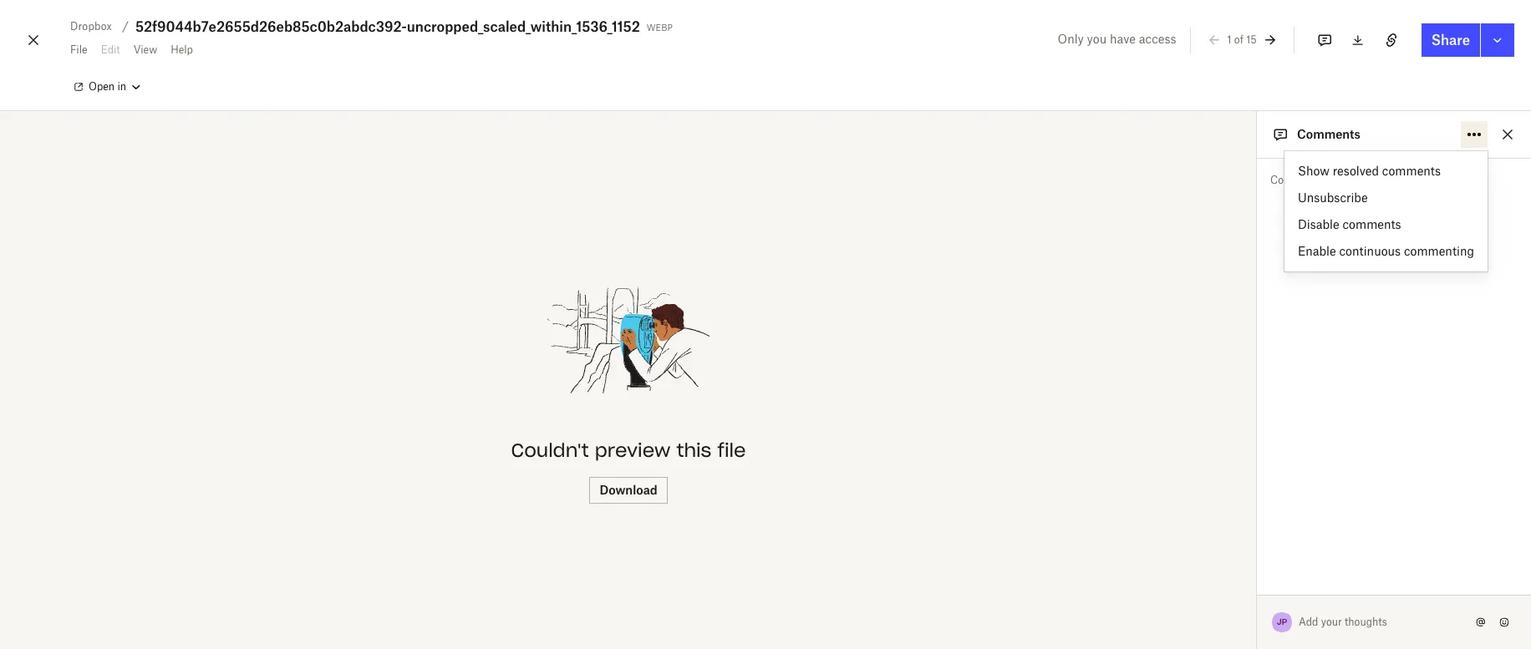 Task type: describe. For each thing, give the bounding box(es) containing it.
disable
[[1298, 217, 1340, 232]]

enable continuous commenting
[[1298, 244, 1475, 258]]

file for on
[[1361, 174, 1375, 186]]

13
[[1267, 604, 1279, 619]]

thoughts
[[1345, 616, 1387, 629]]

1 of 15
[[1228, 33, 1257, 46]]

unsubscribe
[[1298, 191, 1368, 205]]

close right sidebar image
[[1498, 125, 1518, 145]]

uploaded for microsoft_pride_21_demisexual.jpg
[[1215, 298, 1253, 308]]

to for microsoft_pride_21_intersex.jpg
[[1255, 496, 1263, 506]]

left
[[1254, 619, 1270, 632]]

have
[[1110, 32, 1136, 46]]

comments on this file will show up here.
[[1271, 174, 1464, 186]]

uploaded for microsoft_pride_21_intersex.jpg
[[1215, 496, 1253, 506]]

resolved
[[1333, 164, 1379, 178]]

close image
[[23, 27, 43, 54]]

to for microsoft_pride_21_bisexual.jpg
[[1255, 348, 1263, 358]]

commenting
[[1404, 244, 1475, 258]]

to for microsoft_pride_21_pansexual.jpg
[[1255, 545, 1263, 555]]

you
[[1087, 32, 1107, 46]]

add your thoughts
[[1299, 616, 1387, 629]]

your
[[1321, 616, 1342, 629]]

couldn't
[[511, 439, 589, 462]]

comments for comments on this file will show up here.
[[1271, 174, 1323, 186]]

microsoft_pride_21_demisexual.jpg uploaded to
[[1182, 279, 1353, 308]]

up
[[1425, 174, 1438, 186]]

Add your thoughts text field
[[1300, 609, 1471, 636]]

uploaded for microsoft_pride_21_pride_flag.jpg
[[1215, 446, 1253, 456]]

copy for 2nd copy link button from the bottom
[[1429, 288, 1455, 300]]

copy for 1st copy link button from the bottom of the uploading 13 of 64 items alert
[[1429, 583, 1455, 596]]

to for microsoft_pride_21_demisexual.jpg
[[1255, 298, 1263, 308]]

of inside "uploading 13 of 64 items 7 minutes left"
[[1282, 604, 1293, 619]]

uploaded for microsoft_pride_21_bisexual.jpg
[[1215, 348, 1253, 358]]

/ 52f9044b7e2655d26eb85c0b2abdc392-uncropped_scaled_within_1536_1152 webp
[[122, 18, 673, 35]]

minutes
[[1213, 619, 1252, 632]]

access
[[1139, 32, 1177, 46]]

show
[[1398, 174, 1423, 186]]

microsoft_pride_21_pansexual.jpg uploaded to
[[1182, 526, 1346, 555]]

share
[[1432, 32, 1470, 48]]

will
[[1378, 174, 1395, 186]]

on
[[1326, 174, 1338, 186]]

only
[[1058, 32, 1084, 46]]

64
[[1296, 604, 1311, 619]]

enable
[[1298, 244, 1336, 258]]

share button
[[1422, 23, 1480, 57]]



Task type: locate. For each thing, give the bounding box(es) containing it.
to inside microsoft_pride_21_intersex.jpg uploaded to
[[1255, 496, 1263, 506]]

show resolved comments
[[1298, 164, 1441, 178]]

1 vertical spatial file
[[718, 439, 746, 462]]

to down "microsoft_pride_21_intersex.jpg"
[[1255, 496, 1263, 506]]

uncropped_scaled_within_1536_1152
[[407, 18, 640, 35]]

to inside "microsoft_pride_21_pansexual.jpg uploaded to"
[[1255, 545, 1263, 555]]

link
[[1457, 288, 1475, 300], [1457, 583, 1475, 596]]

microsoft_pride_21_lesbian.jpg
[[1182, 575, 1334, 588]]

this right preview
[[677, 439, 712, 462]]

1 vertical spatial this
[[677, 439, 712, 462]]

uploading 13 of 64 items 7 minutes left
[[1205, 604, 1346, 632]]

0 vertical spatial comments
[[1383, 164, 1441, 178]]

1
[[1228, 33, 1232, 46]]

1 horizontal spatial file
[[1361, 174, 1375, 186]]

copy link
[[1429, 288, 1475, 300], [1429, 583, 1475, 596]]

1 copy from the top
[[1429, 288, 1455, 300]]

0 vertical spatial file
[[1361, 174, 1375, 186]]

to inside 'microsoft_pride_21_demisexual.jpg uploaded to'
[[1255, 298, 1263, 308]]

2 to from the top
[[1255, 348, 1263, 358]]

uploading
[[1205, 604, 1264, 619]]

uploaded down microsoft_pride_21_neutrois.jpg on the bottom of the page
[[1215, 397, 1253, 407]]

uploaded down microsoft_pride_21_pride_flag.jpg
[[1215, 446, 1253, 456]]

0 vertical spatial this
[[1340, 174, 1358, 186]]

microsoft_pride_21_demisexual.jpg
[[1182, 279, 1353, 292]]

microsoft_pride_21_bisexual.jpg
[[1182, 329, 1337, 341]]

4 to from the top
[[1255, 446, 1263, 456]]

copy link for 2nd copy link button from the bottom
[[1429, 288, 1475, 300]]

2 copy link button from the top
[[1421, 580, 1484, 600]]

to down microsoft_pride_21_pansexual.jpg
[[1255, 545, 1263, 555]]

copy link button
[[1421, 284, 1484, 304], [1421, 580, 1484, 600]]

copy link for 1st copy link button from the bottom of the uploading 13 of 64 items alert
[[1429, 583, 1475, 596]]

uploaded down microsoft_pride_21_pansexual.jpg
[[1215, 545, 1253, 555]]

this for on
[[1340, 174, 1358, 186]]

microsoft_pride_21_pride_flag.jpg
[[1182, 427, 1346, 440]]

this right on
[[1340, 174, 1358, 186]]

1 copy link button from the top
[[1421, 284, 1484, 304]]

file
[[1361, 174, 1375, 186], [718, 439, 746, 462]]

1 to from the top
[[1255, 298, 1263, 308]]

to
[[1255, 298, 1263, 308], [1255, 348, 1263, 358], [1255, 397, 1263, 407], [1255, 446, 1263, 456], [1255, 496, 1263, 506], [1255, 545, 1263, 555]]

7
[[1205, 619, 1210, 632]]

file for preview
[[718, 439, 746, 462]]

of
[[1235, 33, 1244, 46], [1282, 604, 1293, 619]]

0 vertical spatial copy link
[[1429, 288, 1475, 300]]

2 uploaded from the top
[[1215, 348, 1253, 358]]

microsoft_pride_21_neutrois.jpg uploaded to
[[1182, 378, 1338, 407]]

to down microsoft_pride_21_bisexual.jpg at the bottom of page
[[1255, 348, 1263, 358]]

microsoft_pride_21_neutrois.jpg
[[1182, 378, 1338, 390]]

1 vertical spatial comments
[[1271, 174, 1323, 186]]

copy link up add your thoughts text field
[[1429, 583, 1475, 596]]

items
[[1314, 604, 1346, 619]]

comments for comments
[[1297, 127, 1361, 141]]

1 vertical spatial of
[[1282, 604, 1293, 619]]

continuous
[[1340, 244, 1401, 258]]

uploaded inside microsoft_pride_21_neutrois.jpg uploaded to
[[1215, 397, 1253, 407]]

couldn't preview this file
[[511, 439, 746, 462]]

disable comments
[[1298, 217, 1402, 232]]

uploaded down "microsoft_pride_21_intersex.jpg"
[[1215, 496, 1253, 506]]

here.
[[1440, 174, 1464, 186]]

this for preview
[[677, 439, 712, 462]]

1 uploaded from the top
[[1215, 298, 1253, 308]]

comments up show
[[1297, 127, 1361, 141]]

of right 13 at bottom
[[1282, 604, 1293, 619]]

0 horizontal spatial of
[[1235, 33, 1244, 46]]

/
[[122, 19, 129, 33]]

uploading 13 of 64 items alert
[[1141, 223, 1511, 650]]

show
[[1298, 164, 1330, 178]]

6 uploaded from the top
[[1215, 545, 1253, 555]]

microsoft_pride_21_pride_flag.jpg uploaded to
[[1182, 427, 1346, 456]]

2 link from the top
[[1457, 583, 1475, 596]]

add
[[1299, 616, 1319, 629]]

0 vertical spatial comments
[[1297, 127, 1361, 141]]

add your thoughts image
[[1300, 614, 1458, 632]]

uploaded for microsoft_pride_21_pansexual.jpg
[[1215, 545, 1253, 555]]

uploaded inside microsoft_pride_21_bisexual.jpg uploaded to
[[1215, 348, 1253, 358]]

microsoft_pride_21_intersex.jpg uploaded to
[[1182, 476, 1336, 506]]

3 to from the top
[[1255, 397, 1263, 407]]

uploaded inside "microsoft_pride_21_pansexual.jpg uploaded to"
[[1215, 545, 1253, 555]]

uploaded inside microsoft_pride_21_pride_flag.jpg uploaded to
[[1215, 446, 1253, 456]]

1 vertical spatial link
[[1457, 583, 1475, 596]]

to for microsoft_pride_21_neutrois.jpg
[[1255, 397, 1263, 407]]

uploaded inside 'microsoft_pride_21_demisexual.jpg uploaded to'
[[1215, 298, 1253, 308]]

0 vertical spatial copy
[[1429, 288, 1455, 300]]

1 horizontal spatial this
[[1340, 174, 1358, 186]]

uploaded inside microsoft_pride_21_intersex.jpg uploaded to
[[1215, 496, 1253, 506]]

1 horizontal spatial of
[[1282, 604, 1293, 619]]

microsoft_pride_21_intersex.jpg
[[1182, 476, 1336, 489]]

to down microsoft_pride_21_pride_flag.jpg
[[1255, 446, 1263, 456]]

copy
[[1429, 288, 1455, 300], [1429, 583, 1455, 596]]

0 vertical spatial copy link button
[[1421, 284, 1484, 304]]

uploaded for microsoft_pride_21_neutrois.jpg
[[1215, 397, 1253, 407]]

webp
[[647, 19, 673, 33]]

1 vertical spatial comments
[[1343, 217, 1402, 232]]

6 to from the top
[[1255, 545, 1263, 555]]

5 uploaded from the top
[[1215, 496, 1253, 506]]

0 vertical spatial link
[[1457, 288, 1475, 300]]

this
[[1340, 174, 1358, 186], [677, 439, 712, 462]]

only you have access
[[1058, 32, 1177, 46]]

0 vertical spatial of
[[1235, 33, 1244, 46]]

to inside microsoft_pride_21_bisexual.jpg uploaded to
[[1255, 348, 1263, 358]]

uploaded
[[1215, 298, 1253, 308], [1215, 348, 1253, 358], [1215, 397, 1253, 407], [1215, 446, 1253, 456], [1215, 496, 1253, 506], [1215, 545, 1253, 555]]

5 to from the top
[[1255, 496, 1263, 506]]

copy down commenting
[[1429, 288, 1455, 300]]

microsoft_pride_21_pansexual.jpg
[[1182, 526, 1346, 538]]

to down microsoft_pride_21_neutrois.jpg on the bottom of the page
[[1255, 397, 1263, 407]]

1 vertical spatial copy link button
[[1421, 580, 1484, 600]]

of right 1
[[1235, 33, 1244, 46]]

2 copy link from the top
[[1429, 583, 1475, 596]]

to inside microsoft_pride_21_pride_flag.jpg uploaded to
[[1255, 446, 1263, 456]]

15
[[1247, 33, 1257, 46]]

comments
[[1383, 164, 1441, 178], [1343, 217, 1402, 232]]

copy link down commenting
[[1429, 288, 1475, 300]]

copy up add your thoughts text field
[[1429, 583, 1455, 596]]

to for microsoft_pride_21_pride_flag.jpg
[[1255, 446, 1263, 456]]

1 vertical spatial copy link
[[1429, 583, 1475, 596]]

copy link button up add your thoughts text field
[[1421, 580, 1484, 600]]

to inside microsoft_pride_21_neutrois.jpg uploaded to
[[1255, 397, 1263, 407]]

comments left on
[[1271, 174, 1323, 186]]

uploaded down microsoft_pride_21_bisexual.jpg at the bottom of page
[[1215, 348, 1253, 358]]

0 horizontal spatial file
[[718, 439, 746, 462]]

copy link button down commenting
[[1421, 284, 1484, 304]]

3 uploaded from the top
[[1215, 397, 1253, 407]]

1 copy link from the top
[[1429, 288, 1475, 300]]

microsoft_pride_21_bisexual.jpg uploaded to
[[1182, 329, 1337, 358]]

52f9044b7e2655d26eb85c0b2abdc392-
[[135, 18, 407, 35]]

0 horizontal spatial this
[[677, 439, 712, 462]]

uploaded down microsoft_pride_21_demisexual.jpg
[[1215, 298, 1253, 308]]

2 copy from the top
[[1429, 583, 1455, 596]]

preview
[[595, 439, 671, 462]]

1 link from the top
[[1457, 288, 1475, 300]]

to down microsoft_pride_21_demisexual.jpg
[[1255, 298, 1263, 308]]

4 uploaded from the top
[[1215, 446, 1253, 456]]

1 vertical spatial copy
[[1429, 583, 1455, 596]]

comments
[[1297, 127, 1361, 141], [1271, 174, 1323, 186]]



Task type: vqa. For each thing, say whether or not it's contained in the screenshot.
features
no



